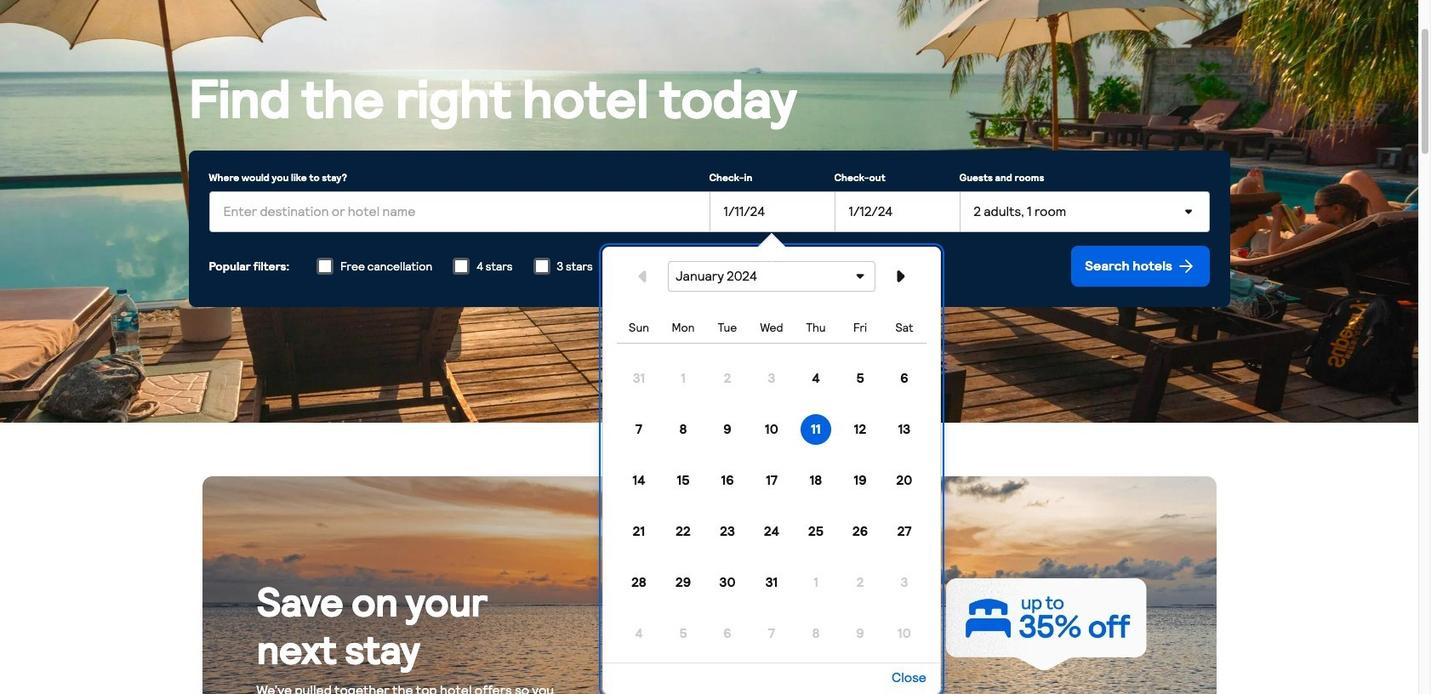 Task type: vqa. For each thing, say whether or not it's contained in the screenshot.
right "Add nearby airports" checkbox
no



Task type: describe. For each thing, give the bounding box(es) containing it.
rtl support__otjmo image
[[1176, 256, 1196, 276]]

3 stars checkbox
[[533, 257, 550, 275]]

Friday, January 12, 2024 text field
[[835, 191, 960, 232]]



Task type: locate. For each thing, give the bounding box(es) containing it.
dialog
[[603, 233, 941, 695]]

Enter destination or hotel name text field
[[209, 191, 709, 232]]

None text field
[[960, 191, 1210, 232]]

Thursday, January 11, 2024 text field
[[709, 191, 835, 232]]

4 stars checkbox
[[453, 257, 470, 275]]

None field
[[209, 184, 709, 232]]

Free cancellation checkbox
[[317, 257, 334, 275]]



